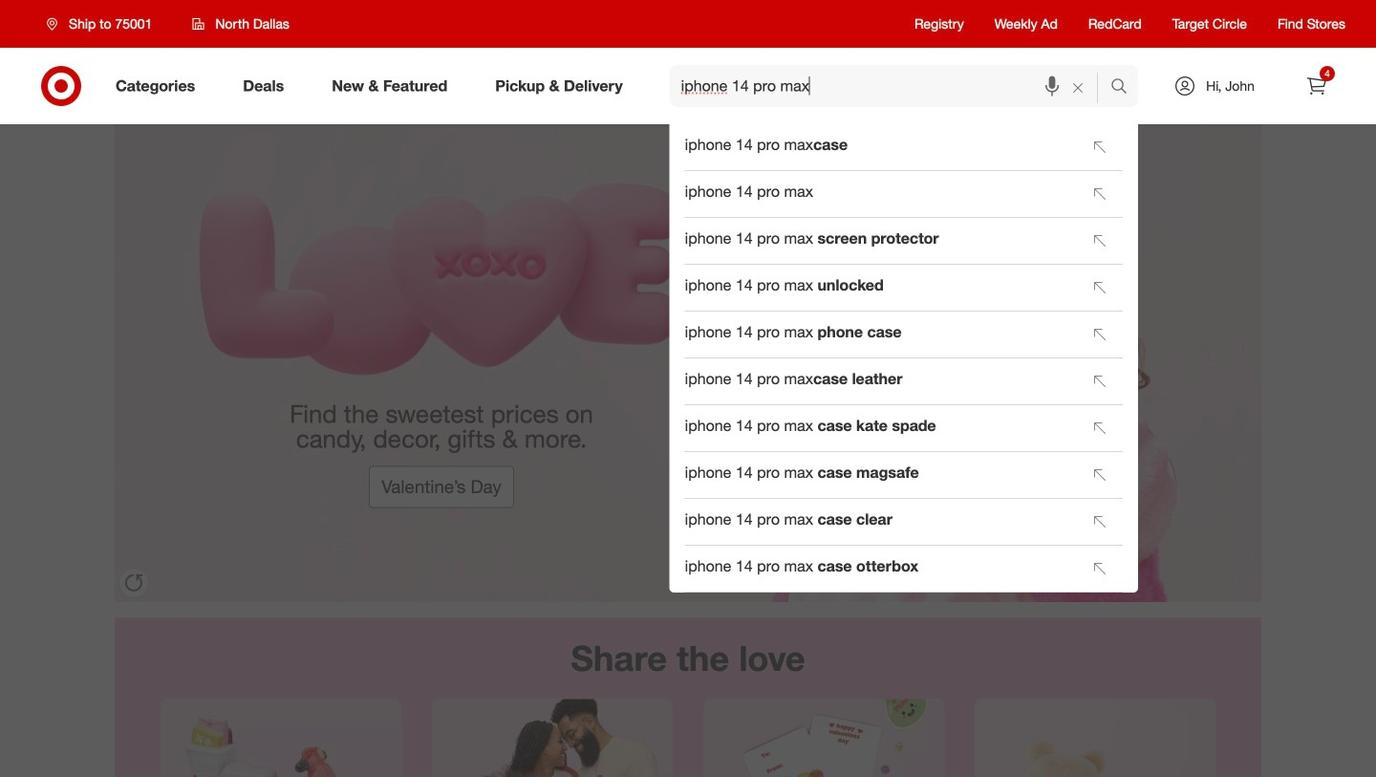 Task type: vqa. For each thing, say whether or not it's contained in the screenshot.
the left Christmas
no



Task type: describe. For each thing, give the bounding box(es) containing it.
What can we help you find? suggestions appear below search field
[[670, 65, 1116, 107]]

love image
[[115, 124, 1262, 602]]



